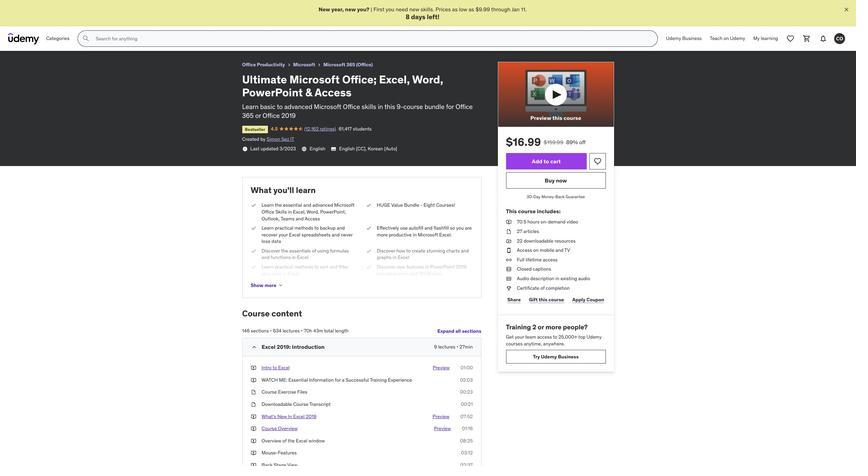 Task type: vqa. For each thing, say whether or not it's contained in the screenshot.
Access in the ULTIMATE MICROSOFT OFFICE; EXCEL, WORD, POWERPOINT & ACCESS LEARN BASIC TO ADVANCED MICROSOFT OFFICE SKILLS IN THIS 9-COURSE BUNDLE FOR OFFICE 365 OR OFFICE 2019
yes



Task type: locate. For each thing, give the bounding box(es) containing it.
skills
[[362, 102, 376, 111]]

in down autofill
[[413, 232, 417, 238]]

your up courses
[[515, 334, 524, 340]]

excel down functions
[[288, 271, 299, 277]]

1 horizontal spatial training
[[506, 323, 531, 331]]

learn practical methods to sort and filter your data in excel
[[262, 264, 349, 277]]

and down backup
[[332, 232, 340, 238]]

0 horizontal spatial more
[[265, 282, 277, 289]]

1 horizontal spatial you
[[456, 225, 464, 231]]

word, inside learn the essential and advanced microsoft office skills in excel, word, powerpoint, outlook, teams and access
[[307, 209, 319, 215]]

lectures
[[283, 328, 300, 334], [438, 344, 456, 350]]

of for overview of the excel window
[[283, 438, 287, 444]]

8
[[406, 13, 410, 21]]

1 horizontal spatial wishlist image
[[787, 35, 795, 43]]

$159.99
[[544, 139, 564, 146]]

1 horizontal spatial this
[[539, 297, 548, 303]]

for left a
[[335, 377, 341, 383]]

or inside training 2 or more people? get your team access to 25,000+ top udemy courses anytime, anywhere.
[[538, 323, 544, 331]]

0 horizontal spatial •
[[270, 328, 272, 334]]

2019
[[281, 112, 296, 120], [456, 264, 467, 270], [306, 414, 317, 420]]

or down basic
[[255, 112, 261, 120]]

in up 3d
[[425, 264, 429, 270]]

access up anywhere. on the bottom of page
[[537, 334, 552, 340]]

1 vertical spatial access
[[537, 334, 552, 340]]

0 horizontal spatial lectures
[[283, 328, 300, 334]]

1 vertical spatial training
[[370, 377, 387, 383]]

first
[[374, 6, 385, 13]]

excel down essentials
[[297, 255, 309, 261]]

learn left basic
[[242, 102, 259, 111]]

1 horizontal spatial as
[[469, 6, 474, 13]]

course inside button
[[262, 426, 277, 432]]

more right show
[[265, 282, 277, 289]]

data inside learn practical methods to sort and filter your data in excel
[[272, 271, 282, 277]]

expand
[[438, 328, 455, 334]]

0 horizontal spatial on
[[534, 247, 539, 253]]

course down the watch
[[262, 389, 277, 395]]

you?
[[357, 6, 370, 13]]

you inside new year, new you? | first you need new skills. prices as low as $9.99 through jan 11. 8 days left!
[[386, 6, 395, 13]]

discover inside discover how to create stunning charts and graphs in excel
[[377, 248, 395, 254]]

1 horizontal spatial or
[[538, 323, 544, 331]]

1 vertical spatial practical
[[275, 264, 293, 270]]

ratings)
[[320, 126, 336, 132]]

course up 70.5
[[518, 208, 536, 215]]

0 horizontal spatial business
[[558, 354, 579, 360]]

in inside ultimate microsoft office; excel, word, powerpoint & access learn basic to advanced microsoft office skills in this 9-course bundle for office 365 or office 2019
[[378, 102, 383, 111]]

0 horizontal spatial this
[[385, 102, 395, 111]]

this inside ultimate microsoft office; excel, word, powerpoint & access learn basic to advanced microsoft office skills in this 9-course bundle for office 365 or office 2019
[[385, 102, 395, 111]]

2 horizontal spatial •
[[457, 344, 459, 350]]

365 inside ultimate microsoft office; excel, word, powerpoint & access learn basic to advanced microsoft office skills in this 9-course bundle for office 365 or office 2019
[[242, 112, 254, 120]]

preview button for 07:52
[[422, 414, 450, 420]]

access up full
[[517, 247, 532, 253]]

0 vertical spatial 365
[[347, 62, 355, 68]]

0 vertical spatial more
[[377, 232, 388, 238]]

1 horizontal spatial lectures
[[438, 344, 456, 350]]

excel right the in
[[293, 414, 305, 420]]

word, left powerpoint,
[[307, 209, 319, 215]]

advanced down &
[[285, 102, 313, 111]]

xsmall image for huge value bundle - eight courses!
[[366, 202, 372, 209]]

1 english from the left
[[310, 146, 326, 152]]

excel 2019: introduction
[[262, 344, 325, 351]]

xsmall image
[[286, 62, 292, 68], [317, 62, 322, 68], [506, 257, 512, 263], [251, 264, 256, 271], [506, 266, 512, 273], [278, 283, 283, 288], [506, 285, 512, 292], [251, 365, 256, 372], [251, 401, 256, 408], [251, 414, 256, 420], [251, 426, 256, 432], [251, 438, 256, 445], [251, 450, 256, 457]]

xsmall image for audio description in existing audio
[[506, 276, 512, 282]]

advanced up powerpoint,
[[313, 202, 333, 208]]

transcript
[[310, 401, 331, 408]]

expand all sections
[[438, 328, 482, 334]]

learn
[[242, 102, 259, 111], [262, 202, 274, 208], [262, 225, 274, 231], [262, 264, 274, 270]]

1 vertical spatial this
[[553, 115, 563, 121]]

1 vertical spatial of
[[541, 285, 545, 291]]

2 vertical spatial this
[[539, 297, 548, 303]]

course left bundle
[[404, 102, 423, 111]]

you'll
[[274, 185, 294, 195]]

this inside gift this course link
[[539, 297, 548, 303]]

you inside effectively use autofill and flashfill so you are more productive in microsoft excel.
[[456, 225, 464, 231]]

1 horizontal spatial more
[[377, 232, 388, 238]]

how
[[397, 248, 405, 254]]

data up show more button
[[272, 271, 282, 277]]

office right bundle
[[456, 102, 473, 111]]

learn inside learn practical methods to backup and recover your excel spreadsheets and never lose data
[[262, 225, 274, 231]]

you for new year, new you? | first you need new skills. prices as low as $9.99 through jan 11. 8 days left!
[[386, 6, 395, 13]]

including
[[377, 271, 396, 277]]

1 horizontal spatial on
[[724, 35, 729, 42]]

experience
[[388, 377, 412, 383]]

1 vertical spatial the
[[281, 248, 288, 254]]

and
[[303, 202, 311, 208], [296, 216, 304, 222], [337, 225, 345, 231], [425, 225, 433, 231], [332, 232, 340, 238], [556, 247, 564, 253], [461, 248, 469, 254], [262, 255, 270, 261], [330, 264, 338, 270], [410, 271, 418, 277]]

excel up essentials
[[289, 232, 301, 238]]

of down description
[[541, 285, 545, 291]]

1 horizontal spatial sections
[[462, 328, 482, 334]]

and right teams
[[296, 216, 304, 222]]

0 horizontal spatial english
[[310, 146, 326, 152]]

of up features
[[283, 438, 287, 444]]

what's new in excel 2019 button
[[262, 414, 317, 420]]

sections right 146
[[251, 328, 269, 334]]

to left sort on the bottom of the page
[[315, 264, 319, 270]]

0 horizontal spatial for
[[335, 377, 341, 383]]

the up features
[[288, 438, 295, 444]]

access up the spreadsheets
[[305, 216, 320, 222]]

0 vertical spatial methods
[[295, 225, 313, 231]]

course language image
[[302, 146, 307, 152]]

video
[[567, 219, 579, 225]]

more down effectively
[[377, 232, 388, 238]]

03:12
[[461, 450, 473, 456]]

your for data
[[262, 271, 271, 277]]

2019:
[[277, 344, 291, 351]]

sections right all
[[462, 328, 482, 334]]

discover the essentials of using formulas and functions in excel
[[262, 248, 349, 261]]

1 methods from the top
[[295, 225, 313, 231]]

sections inside dropdown button
[[462, 328, 482, 334]]

xsmall image for last updated 3/2023
[[242, 146, 248, 152]]

the inside learn the essential and advanced microsoft office skills in excel, word, powerpoint, outlook, teams and access
[[275, 202, 282, 208]]

prices
[[436, 6, 451, 13]]

1 vertical spatial 365
[[242, 112, 254, 120]]

2 vertical spatial of
[[283, 438, 287, 444]]

course exercise files
[[262, 389, 307, 395]]

22
[[517, 238, 523, 244]]

in down how
[[393, 255, 397, 261]]

course up 89%
[[564, 115, 582, 121]]

to up anywhere. on the bottom of page
[[553, 334, 558, 340]]

updated
[[261, 146, 279, 152]]

add to cart
[[532, 158, 561, 165]]

xsmall image for discover how to create stunning charts and graphs in excel
[[366, 248, 372, 255]]

in down essentials
[[292, 255, 296, 261]]

lectures right 9
[[438, 344, 456, 350]]

xsmall image
[[242, 146, 248, 152], [251, 202, 256, 209], [366, 202, 372, 209], [506, 219, 512, 226], [251, 225, 256, 232], [366, 225, 372, 232], [506, 228, 512, 235], [506, 238, 512, 245], [506, 247, 512, 254], [251, 248, 256, 255], [366, 248, 372, 255], [366, 264, 372, 271], [506, 276, 512, 282], [251, 377, 256, 384], [251, 389, 256, 396], [251, 462, 256, 466]]

for
[[446, 102, 454, 111], [335, 377, 341, 383]]

0 horizontal spatial excel,
[[293, 209, 306, 215]]

in inside discover how to create stunning charts and graphs in excel
[[393, 255, 397, 261]]

preview button left "01:16"
[[423, 426, 451, 432]]

1 vertical spatial preview button
[[422, 414, 450, 420]]

microsoft up &
[[293, 62, 315, 68]]

1 as from the left
[[452, 6, 458, 13]]

business down anywhere. on the bottom of page
[[558, 354, 579, 360]]

1 vertical spatial access
[[305, 216, 320, 222]]

english
[[310, 146, 326, 152], [339, 146, 355, 152]]

the inside discover the essentials of using formulas and functions in excel
[[281, 248, 288, 254]]

discover inside discover the essentials of using formulas and functions in excel
[[262, 248, 280, 254]]

access right &
[[315, 86, 352, 100]]

and right autofill
[[425, 225, 433, 231]]

2 horizontal spatial more
[[546, 323, 562, 331]]

in
[[378, 102, 383, 111], [288, 209, 292, 215], [413, 232, 417, 238], [292, 255, 296, 261], [393, 255, 397, 261], [425, 264, 429, 270], [283, 271, 287, 277], [556, 276, 560, 282]]

3d
[[419, 271, 426, 277]]

0 vertical spatial word,
[[412, 72, 444, 87]]

2 horizontal spatial your
[[515, 334, 524, 340]]

you for effectively use autofill and flashfill so you are more productive in microsoft excel.
[[456, 225, 464, 231]]

1 vertical spatial business
[[558, 354, 579, 360]]

in inside discover new features in powerpoint 2019 including icons and 3d models
[[425, 264, 429, 270]]

preview inside button
[[531, 115, 552, 121]]

0 horizontal spatial sections
[[251, 328, 269, 334]]

powerpoint up models
[[430, 264, 455, 270]]

teams
[[281, 216, 295, 222]]

bundle
[[404, 202, 420, 208]]

365 up bestseller
[[242, 112, 254, 120]]

new left the in
[[277, 414, 287, 420]]

xsmall image for learn practical methods to backup and recover your excel spreadsheets and never lose data
[[251, 225, 256, 232]]

new inside new year, new you? | first you need new skills. prices as low as $9.99 through jan 11. 8 days left!
[[319, 6, 330, 13]]

watch
[[262, 377, 278, 383]]

on inside teach on udemy link
[[724, 35, 729, 42]]

and inside discover how to create stunning charts and graphs in excel
[[461, 248, 469, 254]]

microsoft link
[[293, 61, 315, 69]]

0 horizontal spatial training
[[370, 377, 387, 383]]

to inside learn practical methods to backup and recover your excel spreadsheets and never lose data
[[315, 225, 319, 231]]

as right low
[[469, 6, 474, 13]]

1 horizontal spatial 2019
[[306, 414, 317, 420]]

30-day money-back guarantee
[[527, 194, 585, 199]]

2 horizontal spatial 2019
[[456, 264, 467, 270]]

1 vertical spatial your
[[262, 271, 271, 277]]

productive
[[389, 232, 412, 238]]

of
[[312, 248, 316, 254], [541, 285, 545, 291], [283, 438, 287, 444]]

closed captions
[[517, 266, 551, 272]]

•
[[270, 328, 272, 334], [301, 328, 303, 334], [457, 344, 459, 350]]

• left 70h 43m
[[301, 328, 303, 334]]

you right first
[[386, 6, 395, 13]]

excel.
[[439, 232, 452, 238]]

on up full lifetime access
[[534, 247, 539, 253]]

or
[[255, 112, 261, 120], [538, 323, 544, 331]]

1 horizontal spatial english
[[339, 146, 355, 152]]

through
[[491, 6, 511, 13]]

1 vertical spatial advanced
[[313, 202, 333, 208]]

this
[[506, 208, 517, 215]]

coupon
[[587, 297, 605, 303]]

and right charts on the bottom of the page
[[461, 248, 469, 254]]

2 horizontal spatial of
[[541, 285, 545, 291]]

access down mobile
[[543, 257, 558, 263]]

1 practical from the top
[[275, 225, 293, 231]]

methods inside learn practical methods to sort and filter your data in excel
[[295, 264, 313, 270]]

2019 inside button
[[306, 414, 317, 420]]

new
[[345, 6, 356, 13], [410, 6, 420, 13], [397, 264, 405, 270]]

1 horizontal spatial 365
[[347, 62, 355, 68]]

methods down discover the essentials of using formulas and functions in excel
[[295, 264, 313, 270]]

closed captions image
[[331, 146, 337, 152]]

0 vertical spatial excel,
[[379, 72, 410, 87]]

$9.99
[[476, 6, 490, 13]]

practical inside learn practical methods to sort and filter your data in excel
[[275, 264, 293, 270]]

0 vertical spatial powerpoint
[[242, 86, 303, 100]]

0 horizontal spatial of
[[283, 438, 287, 444]]

0 horizontal spatial new
[[345, 6, 356, 13]]

practical for data
[[275, 264, 293, 270]]

0 vertical spatial business
[[683, 35, 702, 42]]

preview left 07:52
[[433, 414, 450, 420]]

and inside discover the essentials of using formulas and functions in excel
[[262, 255, 270, 261]]

0 vertical spatial wishlist image
[[787, 35, 795, 43]]

preview button
[[422, 365, 450, 372], [422, 414, 450, 420], [423, 426, 451, 432]]

discover down lose
[[262, 248, 280, 254]]

89%
[[566, 139, 578, 146]]

mouse-
[[262, 450, 278, 456]]

your up show more button
[[262, 271, 271, 277]]

1 vertical spatial powerpoint
[[430, 264, 455, 270]]

discover up graphs
[[377, 248, 395, 254]]

practical inside learn practical methods to backup and recover your excel spreadsheets and never lose data
[[275, 225, 293, 231]]

functions
[[271, 255, 291, 261]]

1 vertical spatial or
[[538, 323, 544, 331]]

1 vertical spatial new
[[277, 414, 287, 420]]

the up skills
[[275, 202, 282, 208]]

2 vertical spatial more
[[546, 323, 562, 331]]

excel, down essential
[[293, 209, 306, 215]]

are
[[465, 225, 472, 231]]

methods up the spreadsheets
[[295, 225, 313, 231]]

learn up outlook,
[[262, 202, 274, 208]]

productivity
[[257, 62, 285, 68]]

preview button left 07:52
[[422, 414, 450, 420]]

1 vertical spatial you
[[456, 225, 464, 231]]

2 english from the left
[[339, 146, 355, 152]]

course down the what's
[[262, 426, 277, 432]]

in right skills
[[378, 102, 383, 111]]

categories button
[[42, 30, 74, 47]]

1 vertical spatial word,
[[307, 209, 319, 215]]

learn up recover
[[262, 225, 274, 231]]

english right closed captions image
[[339, 146, 355, 152]]

udemy business
[[666, 35, 702, 42]]

learn practical methods to backup and recover your excel spreadsheets and never lose data
[[262, 225, 353, 245]]

this inside the preview this course button
[[553, 115, 563, 121]]

and up never
[[337, 225, 345, 231]]

2 vertical spatial preview button
[[423, 426, 451, 432]]

your inside learn practical methods to sort and filter your data in excel
[[262, 271, 271, 277]]

learning
[[761, 35, 779, 42]]

share
[[508, 297, 521, 303]]

1 horizontal spatial excel,
[[379, 72, 410, 87]]

english right course language image
[[310, 146, 326, 152]]

on right the teach
[[724, 35, 729, 42]]

effectively
[[377, 225, 399, 231]]

on-
[[541, 219, 548, 225]]

teach on udemy
[[710, 35, 746, 42]]

preview up $16.99 $159.99 89% off
[[531, 115, 552, 121]]

excel inside button
[[293, 414, 305, 420]]

preview
[[531, 115, 552, 121], [433, 365, 450, 371], [433, 414, 450, 420], [434, 426, 451, 432]]

0 vertical spatial lectures
[[283, 328, 300, 334]]

training
[[506, 323, 531, 331], [370, 377, 387, 383]]

02:03
[[460, 377, 473, 383]]

english for english [cc], korean [auto]
[[339, 146, 355, 152]]

365 left (office)
[[347, 62, 355, 68]]

0 vertical spatial training
[[506, 323, 531, 331]]

• left 634
[[270, 328, 272, 334]]

discover for icons
[[377, 264, 395, 270]]

0 vertical spatial practical
[[275, 225, 293, 231]]

the for discover
[[281, 248, 288, 254]]

1 sections from the left
[[251, 328, 269, 334]]

2 vertical spatial 2019
[[306, 414, 317, 420]]

2 horizontal spatial this
[[553, 115, 563, 121]]

0 vertical spatial overview
[[278, 426, 298, 432]]

1 horizontal spatial for
[[446, 102, 454, 111]]

new left you?
[[345, 6, 356, 13]]

training up get
[[506, 323, 531, 331]]

0 horizontal spatial you
[[386, 6, 395, 13]]

access inside training 2 or more people? get your team access to 25,000+ top udemy courses anytime, anywhere.
[[537, 334, 552, 340]]

or inside ultimate microsoft office; excel, word, powerpoint & access learn basic to advanced microsoft office skills in this 9-course bundle for office 365 or office 2019
[[255, 112, 261, 120]]

and right sort on the bottom of the page
[[330, 264, 338, 270]]

microsoft down autofill
[[418, 232, 438, 238]]

to right how
[[407, 248, 411, 254]]

all
[[456, 328, 461, 334]]

2 practical from the top
[[275, 264, 293, 270]]

1 vertical spatial methods
[[295, 264, 313, 270]]

more up anywhere. on the bottom of page
[[546, 323, 562, 331]]

and inside learn practical methods to sort and filter your data in excel
[[330, 264, 338, 270]]

1 vertical spatial wishlist image
[[594, 157, 602, 166]]

learn the essential and advanced microsoft office skills in excel, word, powerpoint, outlook, teams and access
[[262, 202, 355, 222]]

apply
[[573, 297, 586, 303]]

teach
[[710, 35, 723, 42]]

learn for learn practical methods to backup and recover your excel spreadsheets and never lose data
[[262, 225, 274, 231]]

0 vertical spatial advanced
[[285, 102, 313, 111]]

0 horizontal spatial as
[[452, 6, 458, 13]]

bundle
[[425, 102, 445, 111]]

2 as from the left
[[469, 6, 474, 13]]

0 vertical spatial access
[[315, 86, 352, 100]]

1 vertical spatial 2019
[[456, 264, 467, 270]]

more inside training 2 or more people? get your team access to 25,000+ top udemy courses anytime, anywhere.
[[546, 323, 562, 331]]

and inside discover new features in powerpoint 2019 including icons and 3d models
[[410, 271, 418, 277]]

me:
[[279, 377, 287, 383]]

the for learn
[[275, 202, 282, 208]]

wishlist image
[[787, 35, 795, 43], [594, 157, 602, 166]]

0 vertical spatial or
[[255, 112, 261, 120]]

0 horizontal spatial 365
[[242, 112, 254, 120]]

learn inside learn practical methods to sort and filter your data in excel
[[262, 264, 274, 270]]

0 horizontal spatial word,
[[307, 209, 319, 215]]

english [cc], korean [auto]
[[339, 146, 397, 152]]

2 horizontal spatial new
[[410, 6, 420, 13]]

notifications image
[[820, 35, 828, 43]]

as left low
[[452, 6, 458, 13]]

powerpoint up basic
[[242, 86, 303, 100]]

365
[[347, 62, 355, 68], [242, 112, 254, 120]]

1 vertical spatial more
[[265, 282, 277, 289]]

discover up including
[[377, 264, 395, 270]]

1 horizontal spatial new
[[319, 6, 330, 13]]

xsmall image for access on mobile and tv
[[506, 247, 512, 254]]

0 vertical spatial 2019
[[281, 112, 296, 120]]

your inside learn practical methods to backup and recover your excel spreadsheets and never lose data
[[279, 232, 288, 238]]

excel down how
[[398, 255, 409, 261]]

1 vertical spatial excel,
[[293, 209, 306, 215]]

powerpoint inside ultimate microsoft office; excel, word, powerpoint & access learn basic to advanced microsoft office skills in this 9-course bundle for office 365 or office 2019
[[242, 86, 303, 100]]

lectures right 634
[[283, 328, 300, 334]]

discover for functions
[[262, 248, 280, 254]]

backup
[[320, 225, 336, 231]]

practical down functions
[[275, 264, 293, 270]]

or right "2" on the bottom of page
[[538, 323, 544, 331]]

0 vertical spatial the
[[275, 202, 282, 208]]

course inside ultimate microsoft office; excel, word, powerpoint & access learn basic to advanced microsoft office skills in this 9-course bundle for office 365 or office 2019
[[404, 102, 423, 111]]

1 horizontal spatial business
[[683, 35, 702, 42]]

0 vertical spatial you
[[386, 6, 395, 13]]

top
[[579, 334, 586, 340]]

xsmall image for 27 articles
[[506, 228, 512, 235]]

excel inside learn practical methods to backup and recover your excel spreadsheets and never lose data
[[289, 232, 301, 238]]

to up the spreadsheets
[[315, 225, 319, 231]]

guarantee
[[566, 194, 585, 199]]

filter
[[339, 264, 349, 270]]

your for excel
[[279, 232, 288, 238]]

discover inside discover new features in powerpoint 2019 including icons and 3d models
[[377, 264, 395, 270]]

business left the teach
[[683, 35, 702, 42]]

1 vertical spatial on
[[534, 247, 539, 253]]

microsoft up powerpoint,
[[334, 202, 355, 208]]

2019 inside ultimate microsoft office; excel, word, powerpoint & access learn basic to advanced microsoft office skills in this 9-course bundle for office 365 or office 2019
[[281, 112, 296, 120]]

2 sections from the left
[[462, 328, 482, 334]]

practical
[[275, 225, 293, 231], [275, 264, 293, 270]]

new left "year,"
[[319, 6, 330, 13]]

preview button down 9
[[422, 365, 450, 372]]

business
[[683, 35, 702, 42], [558, 354, 579, 360]]

learn inside learn the essential and advanced microsoft office skills in excel, word, powerpoint, outlook, teams and access
[[262, 202, 274, 208]]

1 horizontal spatial powerpoint
[[430, 264, 455, 270]]

methods inside learn practical methods to backup and recover your excel spreadsheets and never lose data
[[295, 225, 313, 231]]

in up teams
[[288, 209, 292, 215]]

completion
[[546, 285, 570, 291]]

learn down functions
[[262, 264, 274, 270]]

to right basic
[[277, 102, 283, 111]]

excel, up 9-
[[379, 72, 410, 87]]

training right "successful"
[[370, 377, 387, 383]]

2 vertical spatial your
[[515, 334, 524, 340]]

0 horizontal spatial powerpoint
[[242, 86, 303, 100]]

powerpoint inside discover new features in powerpoint 2019 including icons and 3d models
[[430, 264, 455, 270]]

recover
[[262, 232, 278, 238]]

0 vertical spatial this
[[385, 102, 395, 111]]

for right bundle
[[446, 102, 454, 111]]

1 horizontal spatial new
[[397, 264, 405, 270]]

2 methods from the top
[[295, 264, 313, 270]]

more inside button
[[265, 282, 277, 289]]

0 horizontal spatial your
[[262, 271, 271, 277]]



Task type: describe. For each thing, give the bounding box(es) containing it.
created by simon sez it
[[242, 136, 294, 142]]

intro
[[262, 365, 272, 371]]

to inside ultimate microsoft office; excel, word, powerpoint & access learn basic to advanced microsoft office skills in this 9-course bundle for office 365 or office 2019
[[277, 102, 283, 111]]

of for certificate of completion
[[541, 285, 545, 291]]

certificate
[[517, 285, 540, 291]]

practical for excel
[[275, 225, 293, 231]]

udemy image
[[8, 33, 39, 45]]

9 lectures • 27min
[[434, 344, 473, 350]]

training inside training 2 or more people? get your team access to 25,000+ top udemy courses anytime, anywhere.
[[506, 323, 531, 331]]

advanced inside learn the essential and advanced microsoft office skills in excel, word, powerpoint, outlook, teams and access
[[313, 202, 333, 208]]

office productivity
[[242, 62, 285, 68]]

excel, inside ultimate microsoft office; excel, word, powerpoint & access learn basic to advanced microsoft office skills in this 9-course bundle for office 365 or office 2019
[[379, 72, 410, 87]]

methods for spreadsheets
[[295, 225, 313, 231]]

preview down 9
[[433, 365, 450, 371]]

preview left "01:16"
[[434, 426, 451, 432]]

discover new features in powerpoint 2019 including icons and 3d models
[[377, 264, 467, 277]]

advanced inside ultimate microsoft office; excel, word, powerpoint & access learn basic to advanced microsoft office skills in this 9-course bundle for office 365 or office 2019
[[285, 102, 313, 111]]

basic
[[260, 102, 276, 111]]

huge value bundle - eight courses!
[[377, 202, 455, 208]]

skills
[[276, 209, 287, 215]]

udemy inside training 2 or more people? get your team access to 25,000+ top udemy courses anytime, anywhere.
[[587, 334, 602, 340]]

0 vertical spatial preview button
[[422, 365, 450, 372]]

this for preview this course
[[553, 115, 563, 121]]

microsoft up the ratings)
[[314, 102, 342, 111]]

(12,162
[[304, 126, 319, 132]]

access on mobile and tv
[[517, 247, 570, 253]]

off
[[580, 139, 586, 146]]

146 sections • 634 lectures • 70h 43m total length
[[242, 328, 349, 334]]

excel, inside learn the essential and advanced microsoft office skills in excel, word, powerpoint, outlook, teams and access
[[293, 209, 306, 215]]

course for course content
[[242, 309, 270, 319]]

9-
[[397, 102, 404, 111]]

course for course exercise files
[[262, 389, 277, 395]]

on for access
[[534, 247, 539, 253]]

xsmall image for discover the essentials of using formulas and functions in excel
[[251, 248, 256, 255]]

huge
[[377, 202, 390, 208]]

27min
[[460, 344, 473, 350]]

office left skills
[[343, 102, 360, 111]]

excel inside discover how to create stunning charts and graphs in excel
[[398, 255, 409, 261]]

xsmall image for learn the essential and advanced microsoft office skills in excel, word, powerpoint, outlook, teams and access
[[251, 202, 256, 209]]

lifetime
[[526, 257, 542, 263]]

learn inside ultimate microsoft office; excel, word, powerpoint & access learn basic to advanced microsoft office skills in this 9-course bundle for office 365 or office 2019
[[242, 102, 259, 111]]

xsmall image for discover new features in powerpoint 2019 including icons and 3d models
[[366, 264, 372, 271]]

access inside ultimate microsoft office; excel, word, powerpoint & access learn basic to advanced microsoft office skills in this 9-course bundle for office 365 or office 2019
[[315, 86, 352, 100]]

your inside training 2 or more people? get your team access to 25,000+ top udemy courses anytime, anywhere.
[[515, 334, 524, 340]]

word, inside ultimate microsoft office; excel, word, powerpoint & access learn basic to advanced microsoft office skills in this 9-course bundle for office 365 or office 2019
[[412, 72, 444, 87]]

new inside button
[[277, 414, 287, 420]]

my learning
[[754, 35, 779, 42]]

ultimate
[[242, 72, 287, 87]]

sort
[[320, 264, 329, 270]]

courses!
[[436, 202, 455, 208]]

essentials
[[289, 248, 311, 254]]

61,417 students
[[339, 126, 372, 132]]

successful
[[346, 377, 369, 383]]

2 vertical spatial the
[[288, 438, 295, 444]]

course down the completion
[[549, 297, 564, 303]]

icons
[[398, 271, 409, 277]]

30-
[[527, 194, 534, 199]]

in inside effectively use autofill and flashfill so you are more productive in microsoft excel.
[[413, 232, 417, 238]]

office productivity link
[[242, 61, 285, 69]]

gift this course link
[[528, 293, 566, 307]]

team
[[525, 334, 536, 340]]

use
[[400, 225, 408, 231]]

ultimate microsoft office; excel, word, powerpoint & access learn basic to advanced microsoft office skills in this 9-course bundle for office 365 or office 2019
[[242, 72, 473, 120]]

spreadsheets
[[302, 232, 331, 238]]

microsoft down microsoft link
[[290, 72, 340, 87]]

xsmall image for 70.5 hours on-demand video
[[506, 219, 512, 226]]

excel inside discover the essentials of using formulas and functions in excel
[[297, 255, 309, 261]]

to inside learn practical methods to sort and filter your data in excel
[[315, 264, 319, 270]]

new inside discover new features in powerpoint 2019 including icons and 3d models
[[397, 264, 405, 270]]

jan
[[512, 6, 520, 13]]

bestseller
[[245, 127, 265, 132]]

last updated 3/2023
[[250, 146, 296, 152]]

students
[[353, 126, 372, 132]]

in inside learn the essential and advanced microsoft office skills in excel, word, powerpoint, outlook, teams and access
[[288, 209, 292, 215]]

70.5 hours on-demand video
[[517, 219, 579, 225]]

to inside training 2 or more people? get your team access to 25,000+ top udemy courses anytime, anywhere.
[[553, 334, 558, 340]]

for inside ultimate microsoft office; excel, word, powerpoint & access learn basic to advanced microsoft office skills in this 9-course bundle for office 365 or office 2019
[[446, 102, 454, 111]]

• for 146
[[270, 328, 272, 334]]

it
[[291, 136, 294, 142]]

microsoft inside learn the essential and advanced microsoft office skills in excel, word, powerpoint, outlook, teams and access
[[334, 202, 355, 208]]

show more button
[[251, 279, 283, 292]]

course inside button
[[564, 115, 582, 121]]

discover for graphs
[[377, 248, 395, 254]]

preview this course button
[[498, 62, 614, 127]]

0 horizontal spatial wishlist image
[[594, 157, 602, 166]]

microsoft up office;
[[324, 62, 346, 68]]

-
[[421, 202, 423, 208]]

submit search image
[[82, 35, 90, 43]]

2 vertical spatial access
[[517, 247, 532, 253]]

buy
[[545, 177, 555, 184]]

length
[[335, 328, 349, 334]]

course overview button
[[262, 426, 298, 432]]

content
[[272, 309, 302, 319]]

&
[[305, 86, 313, 100]]

• for 9
[[457, 344, 459, 350]]

excel inside "button"
[[278, 365, 290, 371]]

xsmall image for effectively use autofill and flashfill so you are more productive in microsoft excel.
[[366, 225, 372, 232]]

office inside learn the essential and advanced microsoft office skills in excel, word, powerpoint, outlook, teams and access
[[262, 209, 274, 215]]

preview button for 01:16
[[423, 426, 451, 432]]

share button
[[506, 293, 522, 307]]

to inside discover how to create stunning charts and graphs in excel
[[407, 248, 411, 254]]

mobile
[[540, 247, 555, 253]]

office up ultimate
[[242, 62, 256, 68]]

and left tv at right bottom
[[556, 247, 564, 253]]

window
[[309, 438, 325, 444]]

course overview
[[262, 426, 298, 432]]

stunning
[[427, 248, 445, 254]]

(12,162 ratings)
[[304, 126, 336, 132]]

closed
[[517, 266, 532, 272]]

and right essential
[[303, 202, 311, 208]]

audio
[[579, 276, 590, 282]]

course for course overview
[[262, 426, 277, 432]]

3/2023
[[280, 146, 296, 152]]

by
[[261, 136, 266, 142]]

microsoft inside effectively use autofill and flashfill so you are more productive in microsoft excel.
[[418, 232, 438, 238]]

now
[[556, 177, 567, 184]]

close image
[[844, 6, 850, 13]]

1 vertical spatial lectures
[[438, 344, 456, 350]]

learn for learn practical methods to sort and filter your data in excel
[[262, 264, 274, 270]]

access inside learn the essential and advanced microsoft office skills in excel, word, powerpoint, outlook, teams and access
[[305, 216, 320, 222]]

audio description in existing audio
[[517, 276, 590, 282]]

2019 inside discover new features in powerpoint 2019 including icons and 3d models
[[456, 264, 467, 270]]

skills.
[[421, 6, 434, 13]]

excel left window
[[296, 438, 308, 444]]

of inside discover the essentials of using formulas and functions in excel
[[312, 248, 316, 254]]

using
[[317, 248, 329, 254]]

articles
[[524, 228, 539, 235]]

shopping cart with 0 items image
[[803, 35, 811, 43]]

to inside button
[[544, 158, 549, 165]]

to inside "button"
[[273, 365, 277, 371]]

formulas
[[330, 248, 349, 254]]

downloadable
[[524, 238, 554, 244]]

xsmall image inside show more button
[[278, 283, 283, 288]]

overview of the excel window
[[262, 438, 325, 444]]

in up the completion
[[556, 276, 560, 282]]

in inside learn practical methods to sort and filter your data in excel
[[283, 271, 287, 277]]

and inside effectively use autofill and flashfill so you are more productive in microsoft excel.
[[425, 225, 433, 231]]

anytime,
[[524, 341, 542, 347]]

0 vertical spatial access
[[543, 257, 558, 263]]

1 horizontal spatial •
[[301, 328, 303, 334]]

on for teach
[[724, 35, 729, 42]]

1 vertical spatial overview
[[262, 438, 281, 444]]

show more
[[251, 282, 277, 289]]

courses
[[506, 341, 523, 347]]

data inside learn practical methods to backup and recover your excel spreadsheets and never lose data
[[272, 238, 281, 245]]

try
[[533, 354, 540, 360]]

Search for anything text field
[[94, 33, 650, 45]]

in inside discover the essentials of using formulas and functions in excel
[[292, 255, 296, 261]]

xsmall image for 22 downloadable resources
[[506, 238, 512, 245]]

demand
[[548, 219, 566, 225]]

27
[[517, 228, 523, 235]]

features
[[278, 450, 297, 456]]

01:00
[[461, 365, 473, 371]]

models
[[427, 271, 442, 277]]

office down basic
[[263, 112, 280, 120]]

course down files
[[293, 401, 309, 408]]

last
[[250, 146, 260, 152]]

learn for learn the essential and advanced microsoft office skills in excel, word, powerpoint, outlook, teams and access
[[262, 202, 274, 208]]

teach on udemy link
[[706, 30, 750, 47]]

english for english
[[310, 146, 326, 152]]

methods for in
[[295, 264, 313, 270]]

01:16
[[462, 426, 473, 432]]

overview inside button
[[278, 426, 298, 432]]

small image
[[251, 344, 258, 351]]

25,000+
[[559, 334, 578, 340]]

powerpoint,
[[320, 209, 346, 215]]

more inside effectively use autofill and flashfill so you are more productive in microsoft excel.
[[377, 232, 388, 238]]

excel right small image
[[262, 344, 276, 351]]

this for gift this course
[[539, 297, 548, 303]]

excel inside learn practical methods to sort and filter your data in excel
[[288, 271, 299, 277]]

course content
[[242, 309, 302, 319]]

what
[[251, 185, 272, 195]]

gift
[[529, 297, 538, 303]]

1 vertical spatial for
[[335, 377, 341, 383]]

autofill
[[409, 225, 424, 231]]



